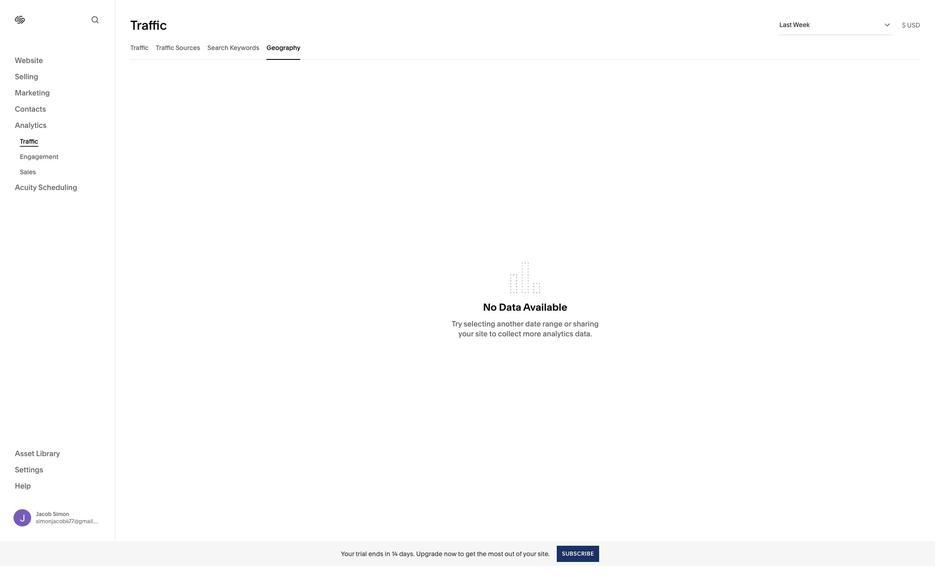 Task type: locate. For each thing, give the bounding box(es) containing it.
out
[[505, 550, 514, 558]]

to right site
[[489, 330, 496, 339]]

keywords
[[230, 44, 259, 52]]

usd
[[907, 21, 920, 29]]

traffic
[[130, 17, 167, 33], [130, 44, 149, 52], [156, 44, 174, 52], [20, 138, 38, 146]]

no
[[483, 302, 497, 314]]

1 horizontal spatial your
[[523, 550, 536, 558]]

analytics
[[543, 330, 573, 339]]

1 horizontal spatial to
[[489, 330, 496, 339]]

data
[[499, 302, 521, 314]]

traffic sources
[[156, 44, 200, 52]]

geography button
[[267, 35, 300, 60]]

jacob
[[36, 511, 52, 518]]

more
[[523, 330, 541, 339]]

date
[[525, 320, 541, 329]]

your right of in the bottom right of the page
[[523, 550, 536, 558]]

site
[[475, 330, 488, 339]]

traffic up traffic button
[[130, 17, 167, 33]]

ends
[[368, 550, 383, 558]]

traffic link
[[20, 134, 105, 149]]

sales
[[20, 168, 36, 176]]

traffic button
[[130, 35, 149, 60]]

selecting
[[464, 320, 495, 329]]

your
[[458, 330, 474, 339], [523, 550, 536, 558]]

analytics
[[15, 121, 47, 130]]

to
[[489, 330, 496, 339], [458, 550, 464, 558]]

jacob simon simonjacob477@gmail.com
[[36, 511, 105, 525]]

get
[[466, 550, 475, 558]]

your down try
[[458, 330, 474, 339]]

no data available
[[483, 302, 567, 314]]

0 vertical spatial your
[[458, 330, 474, 339]]

your
[[341, 550, 354, 558]]

available
[[523, 302, 567, 314]]

to left "get"
[[458, 550, 464, 558]]

traffic left traffic sources
[[130, 44, 149, 52]]

sources
[[176, 44, 200, 52]]

of
[[516, 550, 522, 558]]

subscribe button
[[557, 546, 599, 562]]

engagement
[[20, 153, 58, 161]]

sales link
[[20, 165, 105, 180]]

marketing link
[[15, 88, 100, 99]]

traffic sources button
[[156, 35, 200, 60]]

tab list containing traffic
[[130, 35, 920, 60]]

1 vertical spatial to
[[458, 550, 464, 558]]

search keywords button
[[207, 35, 259, 60]]

1 vertical spatial your
[[523, 550, 536, 558]]

analytics link
[[15, 120, 100, 131]]

data.
[[575, 330, 592, 339]]

engagement link
[[20, 149, 105, 165]]

0 vertical spatial to
[[489, 330, 496, 339]]

simon
[[53, 511, 69, 518]]

to inside try selecting another date range or sharing your site to collect more analytics data.
[[489, 330, 496, 339]]

your trial ends in 14 days. upgrade now to get the most out of your site.
[[341, 550, 550, 558]]

scheduling
[[38, 183, 77, 192]]

week
[[793, 21, 810, 29]]

tab list
[[130, 35, 920, 60]]

selling link
[[15, 72, 100, 83]]

selling
[[15, 72, 38, 81]]

traffic left sources
[[156, 44, 174, 52]]

settings
[[15, 465, 43, 475]]

0 horizontal spatial your
[[458, 330, 474, 339]]

help link
[[15, 481, 31, 491]]

website
[[15, 56, 43, 65]]



Task type: describe. For each thing, give the bounding box(es) containing it.
now
[[444, 550, 457, 558]]

try
[[452, 320, 462, 329]]

$
[[902, 21, 906, 29]]

contacts link
[[15, 104, 100, 115]]

contacts
[[15, 105, 46, 114]]

sharing
[[573, 320, 599, 329]]

website link
[[15, 55, 100, 66]]

acuity scheduling
[[15, 183, 77, 192]]

or
[[564, 320, 571, 329]]

last
[[779, 21, 792, 29]]

site.
[[538, 550, 550, 558]]

collect
[[498, 330, 521, 339]]

most
[[488, 550, 503, 558]]

library
[[36, 449, 60, 458]]

search
[[207, 44, 228, 52]]

settings link
[[15, 465, 100, 476]]

traffic inside button
[[156, 44, 174, 52]]

search keywords
[[207, 44, 259, 52]]

$ usd
[[902, 21, 920, 29]]

0 horizontal spatial to
[[458, 550, 464, 558]]

marketing
[[15, 88, 50, 97]]

acuity scheduling link
[[15, 183, 100, 193]]

geography
[[267, 44, 300, 52]]

trial
[[356, 550, 367, 558]]

in
[[385, 550, 390, 558]]

traffic down the analytics
[[20, 138, 38, 146]]

days.
[[399, 550, 415, 558]]

try selecting another date range or sharing your site to collect more analytics data.
[[452, 320, 599, 339]]

last week
[[779, 21, 810, 29]]

last week button
[[779, 15, 892, 35]]

another
[[497, 320, 524, 329]]

upgrade
[[416, 550, 442, 558]]

help
[[15, 482, 31, 491]]

subscribe
[[562, 551, 594, 557]]

range
[[542, 320, 563, 329]]

the
[[477, 550, 487, 558]]

asset
[[15, 449, 34, 458]]

simonjacob477@gmail.com
[[36, 518, 105, 525]]

14
[[392, 550, 398, 558]]

your inside try selecting another date range or sharing your site to collect more analytics data.
[[458, 330, 474, 339]]

asset library link
[[15, 449, 100, 460]]

acuity
[[15, 183, 37, 192]]

asset library
[[15, 449, 60, 458]]



Task type: vqa. For each thing, say whether or not it's contained in the screenshot.
Geography
yes



